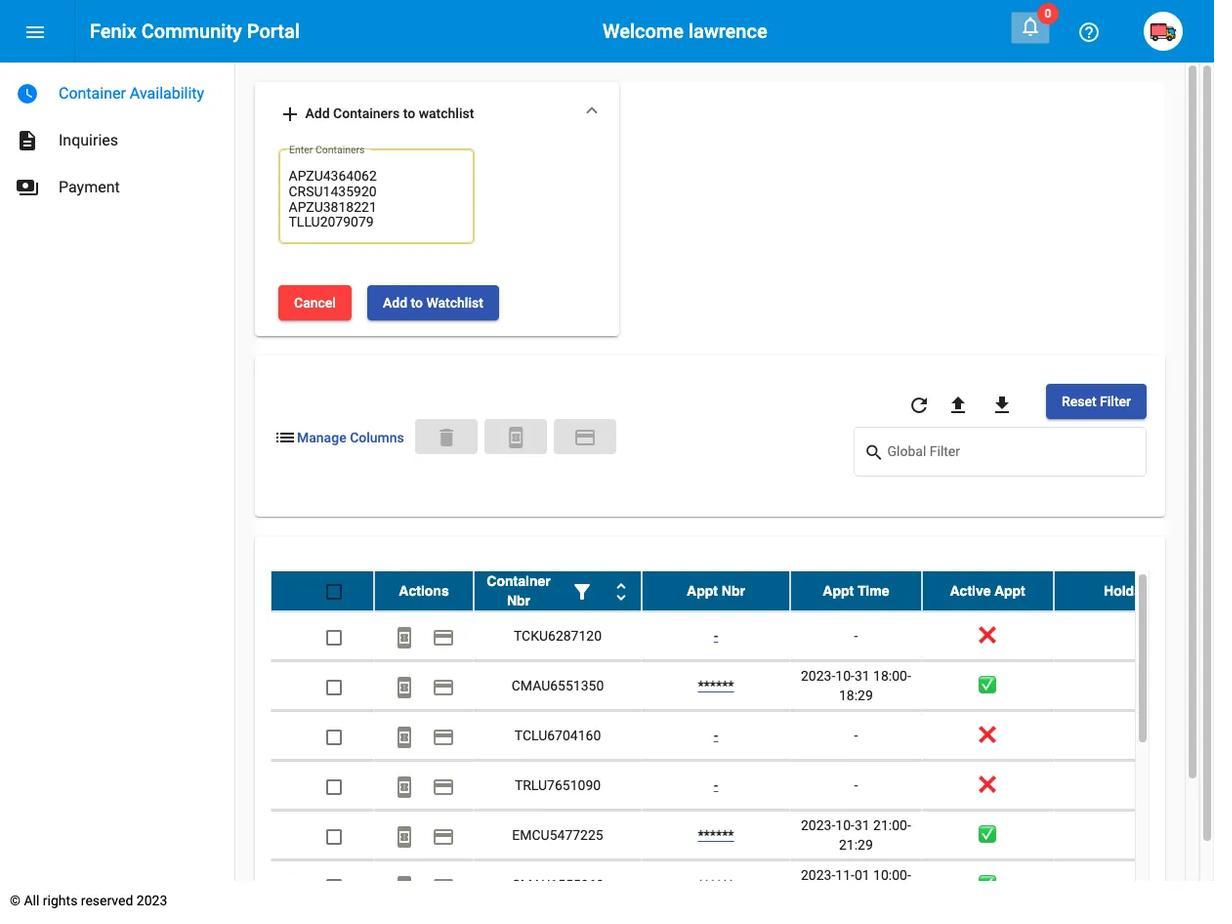 Task type: vqa. For each thing, say whether or not it's contained in the screenshot.


Task type: describe. For each thing, give the bounding box(es) containing it.
description
[[16, 129, 39, 152]]

active
[[950, 584, 991, 599]]

21:29
[[839, 837, 873, 853]]

reset filter
[[1062, 394, 1131, 410]]

to inside button
[[411, 295, 423, 311]]

reset
[[1062, 394, 1097, 410]]

file_upload
[[946, 393, 970, 417]]

2023-11-01 10:00- 10:29
[[801, 868, 911, 903]]

menu button
[[16, 12, 55, 51]]

refresh
[[907, 393, 931, 417]]

tcku6287120
[[514, 628, 602, 644]]

payment button for emcu5477225
[[424, 816, 463, 855]]

cell for cmau6551350
[[1053, 662, 1214, 710]]

reserved
[[81, 893, 133, 908]]

tclu6704160
[[514, 728, 601, 744]]

cmau6551350
[[512, 678, 604, 694]]

© all rights reserved 2023
[[10, 893, 167, 908]]

book_online for tcku6287120
[[393, 626, 416, 649]]

watch_later
[[16, 82, 39, 105]]

delete
[[434, 426, 458, 449]]

book_online button for cmau1555369
[[385, 866, 424, 905]]

file_download button
[[983, 384, 1022, 423]]

actions column header
[[374, 572, 474, 611]]

delete button
[[415, 419, 477, 454]]

actions
[[399, 584, 449, 599]]

payment for tcku6287120
[[432, 626, 455, 649]]

unfold_more button
[[602, 572, 641, 611]]

grid containing filter_alt
[[271, 572, 1214, 920]]

no color image containing add
[[278, 103, 302, 126]]

31 for 21:00-
[[855, 818, 870, 834]]

✅ for 21:00-
[[979, 828, 996, 843]]

portal
[[247, 20, 300, 43]]

notifications_none button
[[1011, 12, 1050, 44]]

container availability
[[59, 84, 204, 103]]

columns
[[350, 430, 404, 446]]

book_online for tclu6704160
[[393, 725, 416, 749]]

book_online for trlu7651090
[[393, 775, 416, 799]]

payment button for cmau1555369
[[424, 866, 463, 905]]

no color image inside the file_upload button
[[946, 393, 970, 417]]

fenix
[[90, 20, 137, 43]]

reset filter button
[[1046, 384, 1147, 419]]

7 row from the top
[[271, 861, 1214, 911]]

❌ for tclu6704160
[[979, 728, 996, 744]]

file_upload button
[[939, 384, 978, 423]]

no color image inside help_outline popup button
[[1077, 21, 1101, 44]]

no color image inside refresh button
[[907, 393, 931, 417]]

column header containing filter_alt
[[474, 572, 642, 611]]

appt nbr column header
[[642, 572, 790, 611]]

book_online button for trlu7651090
[[385, 766, 424, 805]]

- link for tclu6704160
[[714, 728, 718, 744]]

no color image inside menu button
[[23, 21, 47, 44]]

book_online button for tclu6704160
[[385, 716, 424, 755]]

4 row from the top
[[271, 711, 1214, 761]]

2023- for 2023-10-31 18:00- 18:29
[[801, 668, 835, 684]]

3 row from the top
[[271, 662, 1214, 711]]

list
[[273, 426, 297, 449]]

payment button for tcku6287120
[[424, 617, 463, 656]]

book_online for cmau6551350
[[393, 676, 416, 699]]

filter_alt button
[[563, 572, 602, 611]]

10:29
[[839, 887, 873, 903]]

payment for cmau1555369
[[432, 875, 455, 898]]

trlu7651090
[[515, 778, 601, 794]]

holds
[[1104, 584, 1142, 599]]

cell for emcu5477225
[[1053, 811, 1214, 860]]

no color image containing search
[[864, 441, 887, 465]]

no color image inside "notifications_none" popup button
[[1019, 15, 1042, 38]]

2023-10-31 18:00- 18:29
[[801, 668, 911, 704]]

watchlist
[[426, 295, 483, 311]]

11-
[[835, 868, 855, 883]]

book_online button for tcku6287120
[[385, 617, 424, 656]]

add to watchlist button
[[367, 286, 499, 321]]

container for nbr
[[487, 574, 551, 589]]

****** for 2023-10-31 21:00- 21:29
[[698, 828, 734, 843]]

help_outline
[[1077, 21, 1101, 44]]

appt nbr
[[687, 584, 745, 599]]

navigation containing watch_later
[[0, 63, 234, 211]]

cancel
[[294, 295, 336, 311]]

no color image containing watch_later
[[16, 82, 39, 105]]

payment button for trlu7651090
[[424, 766, 463, 805]]

appt for appt nbr
[[687, 584, 718, 599]]

lawrence
[[689, 20, 767, 43]]

- link for trlu7651090
[[714, 778, 718, 794]]

****** link for 2023-11-01 10:00- 10:29
[[698, 878, 734, 893]]

search
[[864, 442, 884, 463]]

add inside button
[[383, 295, 407, 311]]

❌ for tcku6287120
[[979, 628, 996, 644]]

filter
[[1100, 394, 1131, 410]]

welcome
[[603, 20, 684, 43]]



Task type: locate. For each thing, give the bounding box(es) containing it.
❌
[[979, 628, 996, 644], [979, 728, 996, 744], [979, 778, 996, 794]]

no color image containing unfold_more
[[610, 581, 633, 604]]

payments
[[16, 176, 39, 199]]

payment for trlu7651090
[[432, 775, 455, 799]]

cancel button
[[278, 286, 352, 321]]

0 vertical spatial ✅
[[979, 678, 996, 694]]

1 10- from the top
[[835, 668, 855, 684]]

2023- left 18:00-
[[801, 668, 835, 684]]

appt right unfold_more button
[[687, 584, 718, 599]]

appt for appt time
[[823, 584, 854, 599]]

0 vertical spatial - link
[[714, 628, 718, 644]]

no color image containing list
[[273, 426, 297, 449]]

Global Watchlist Filter field
[[887, 448, 1136, 463]]

active appt column header
[[922, 572, 1053, 611]]

no color image
[[16, 82, 39, 105], [278, 103, 302, 126], [16, 176, 39, 199], [504, 426, 527, 449], [864, 441, 887, 465], [610, 581, 633, 604], [393, 626, 416, 649], [393, 676, 416, 699], [432, 676, 455, 699], [432, 775, 455, 799], [432, 875, 455, 898]]

container inside column header
[[487, 574, 551, 589]]

column header
[[474, 572, 642, 611]]

10-
[[835, 668, 855, 684], [835, 818, 855, 834]]

delete image
[[434, 426, 458, 449]]

0 vertical spatial add
[[305, 105, 330, 121]]

3 cell from the top
[[1053, 711, 1214, 760]]

filter_alt
[[570, 581, 594, 604]]

31 up 21:29
[[855, 818, 870, 834]]

3 - link from the top
[[714, 778, 718, 794]]

appt left time
[[823, 584, 854, 599]]

container
[[59, 84, 126, 103], [487, 574, 551, 589]]

2 ****** from the top
[[698, 828, 734, 843]]

no color image containing payments
[[16, 176, 39, 199]]

- link for tcku6287120
[[714, 628, 718, 644]]

cell for trlu7651090
[[1053, 761, 1214, 810]]

container for availability
[[59, 84, 126, 103]]

watchlist
[[419, 105, 474, 121]]

no color image inside unfold_more button
[[610, 581, 633, 604]]

****** for 2023-10-31 18:00- 18:29
[[698, 678, 734, 694]]

unfold_more
[[610, 581, 633, 604]]

no color image containing notifications_none
[[1019, 15, 1042, 38]]

3 ❌ from the top
[[979, 778, 996, 794]]

1 vertical spatial to
[[411, 295, 423, 311]]

add inside "add add containers to watchlist"
[[305, 105, 330, 121]]

2023- inside 2023-10-31 21:00- 21:29
[[801, 818, 835, 834]]

appt time
[[823, 584, 889, 599]]

container up inquiries
[[59, 84, 126, 103]]

cell for cmau1555369
[[1053, 861, 1214, 910]]

help_outline button
[[1070, 12, 1109, 51]]

2 vertical spatial ✅
[[979, 878, 996, 893]]

0 vertical spatial ❌
[[979, 628, 996, 644]]

0 vertical spatial 31
[[855, 668, 870, 684]]

0 vertical spatial ******
[[698, 678, 734, 694]]

❌ for trlu7651090
[[979, 778, 996, 794]]

all
[[24, 893, 39, 908]]

✅ for 10:00-
[[979, 878, 996, 893]]

1 cell from the top
[[1053, 612, 1214, 661]]

1 2023- from the top
[[801, 668, 835, 684]]

1 vertical spatial ****** link
[[698, 828, 734, 843]]

add
[[278, 103, 302, 126]]

2023-
[[801, 668, 835, 684], [801, 818, 835, 834], [801, 868, 835, 883]]

2 appt from the left
[[823, 584, 854, 599]]

1 vertical spatial ✅
[[979, 828, 996, 843]]

1 horizontal spatial add
[[383, 295, 407, 311]]

5 cell from the top
[[1053, 811, 1214, 860]]

1 vertical spatial add
[[383, 295, 407, 311]]

no color image containing refresh
[[907, 393, 931, 417]]

©
[[10, 893, 21, 908]]

add to watchlist
[[383, 295, 483, 311]]

refresh button
[[900, 384, 939, 423]]

6 row from the top
[[271, 811, 1214, 861]]

01
[[855, 868, 870, 883]]

1 vertical spatial ******
[[698, 828, 734, 843]]

2 cell from the top
[[1053, 662, 1214, 710]]

grid
[[271, 572, 1214, 920]]

1 ❌ from the top
[[979, 628, 996, 644]]

0 vertical spatial to
[[403, 105, 415, 121]]

31 for 18:00-
[[855, 668, 870, 684]]

rights
[[43, 893, 78, 908]]

payment for tclu6704160
[[432, 725, 455, 749]]

cell
[[1053, 612, 1214, 661], [1053, 662, 1214, 710], [1053, 711, 1214, 760], [1053, 761, 1214, 810], [1053, 811, 1214, 860], [1053, 861, 1214, 910]]

no color image containing help_outline
[[1077, 21, 1101, 44]]

✅ down active appt column header
[[979, 678, 996, 694]]

2 ❌ from the top
[[979, 728, 996, 744]]

1 vertical spatial - link
[[714, 728, 718, 744]]

****** link
[[698, 678, 734, 694], [698, 828, 734, 843], [698, 878, 734, 893]]

1 ✅ from the top
[[979, 678, 996, 694]]

container inside navigation
[[59, 84, 126, 103]]

0 horizontal spatial add
[[305, 105, 330, 121]]

book_online for emcu5477225
[[393, 825, 416, 848]]

payment button for cmau6551350
[[424, 667, 463, 706]]

community
[[141, 20, 242, 43]]

10- inside 2023-10-31 21:00- 21:29
[[835, 818, 855, 834]]

✅ right 21:00-
[[979, 828, 996, 843]]

1 31 from the top
[[855, 668, 870, 684]]

book_online button for emcu5477225
[[385, 816, 424, 855]]

nbr for appt nbr
[[722, 584, 745, 599]]

no color image containing description
[[16, 129, 39, 152]]

no color image inside navigation
[[16, 129, 39, 152]]

31 inside 2023-10-31 18:00- 18:29
[[855, 668, 870, 684]]

31 up 18:29
[[855, 668, 870, 684]]

2 ****** link from the top
[[698, 828, 734, 843]]

2 10- from the top
[[835, 818, 855, 834]]

containers
[[333, 105, 400, 121]]

10- inside 2023-10-31 18:00- 18:29
[[835, 668, 855, 684]]

row
[[271, 572, 1214, 612], [271, 612, 1214, 662], [271, 662, 1214, 711], [271, 711, 1214, 761], [271, 761, 1214, 811], [271, 811, 1214, 861], [271, 861, 1214, 911]]

no color image containing file_upload
[[946, 393, 970, 417]]

appt inside appt time 'column header'
[[823, 584, 854, 599]]

******
[[698, 678, 734, 694], [698, 828, 734, 843], [698, 878, 734, 893]]

payment for emcu5477225
[[432, 825, 455, 848]]

book_online button
[[484, 419, 547, 454], [385, 617, 424, 656], [385, 667, 424, 706], [385, 716, 424, 755], [385, 766, 424, 805], [385, 816, 424, 855], [385, 866, 424, 905]]

container nbr
[[487, 574, 551, 609]]

menu
[[23, 21, 47, 44]]

nbr inside 'container nbr'
[[507, 593, 530, 609]]

to inside "add add containers to watchlist"
[[403, 105, 415, 121]]

2 2023- from the top
[[801, 818, 835, 834]]

no color image containing file_download
[[990, 393, 1014, 417]]

0 vertical spatial 2023-
[[801, 668, 835, 684]]

- link
[[714, 628, 718, 644], [714, 728, 718, 744], [714, 778, 718, 794]]

31
[[855, 668, 870, 684], [855, 818, 870, 834]]

3 ✅ from the top
[[979, 878, 996, 893]]

10- up 21:29
[[835, 818, 855, 834]]

3 appt from the left
[[994, 584, 1025, 599]]

10- for 21:29
[[835, 818, 855, 834]]

1 ****** link from the top
[[698, 678, 734, 694]]

1 ****** from the top
[[698, 678, 734, 694]]

payment
[[573, 426, 596, 449], [432, 626, 455, 649], [432, 676, 455, 699], [432, 725, 455, 749], [432, 775, 455, 799], [432, 825, 455, 848], [432, 875, 455, 898]]

2 vertical spatial ****** link
[[698, 878, 734, 893]]

2023
[[137, 893, 167, 908]]

1 row from the top
[[271, 572, 1214, 612]]

file_download
[[990, 393, 1014, 417]]

holds column header
[[1053, 572, 1214, 611]]

5 row from the top
[[271, 761, 1214, 811]]

6 cell from the top
[[1053, 861, 1214, 910]]

10- up 18:29
[[835, 668, 855, 684]]

2023- for 2023-10-31 21:00- 21:29
[[801, 818, 835, 834]]

1 appt from the left
[[687, 584, 718, 599]]

0 vertical spatial 10-
[[835, 668, 855, 684]]

2 vertical spatial - link
[[714, 778, 718, 794]]

nbr
[[722, 584, 745, 599], [507, 593, 530, 609]]

navigation
[[0, 63, 234, 211]]

31 inside 2023-10-31 21:00- 21:29
[[855, 818, 870, 834]]

list manage columns
[[273, 426, 404, 449]]

row containing filter_alt
[[271, 572, 1214, 612]]

✅ for 18:00-
[[979, 678, 996, 694]]

1 vertical spatial 2023-
[[801, 818, 835, 834]]

2 horizontal spatial appt
[[994, 584, 1025, 599]]

2023- inside 2023-11-01 10:00- 10:29
[[801, 868, 835, 883]]

cmau1555369
[[512, 878, 604, 893]]

notifications_none
[[1019, 15, 1042, 38]]

book_online button for cmau6551350
[[385, 667, 424, 706]]

inquiries
[[59, 131, 118, 149]]

2 vertical spatial 2023-
[[801, 868, 835, 883]]

3 ****** from the top
[[698, 878, 734, 893]]

nbr for container nbr
[[507, 593, 530, 609]]

manage
[[297, 430, 346, 446]]

2023-10-31 21:00- 21:29
[[801, 818, 911, 853]]

1 vertical spatial 31
[[855, 818, 870, 834]]

****** for 2023-11-01 10:00- 10:29
[[698, 878, 734, 893]]

3 2023- from the top
[[801, 868, 835, 883]]

appt inside appt nbr column header
[[687, 584, 718, 599]]

appt inside active appt column header
[[994, 584, 1025, 599]]

2023- inside 2023-10-31 18:00- 18:29
[[801, 668, 835, 684]]

cell for tcku6287120
[[1053, 612, 1214, 661]]

2 31 from the top
[[855, 818, 870, 834]]

to
[[403, 105, 415, 121], [411, 295, 423, 311]]

emcu5477225
[[512, 828, 603, 843]]

add add containers to watchlist
[[278, 103, 474, 126]]

fenix community portal
[[90, 20, 300, 43]]

2 row from the top
[[271, 612, 1214, 662]]

1 vertical spatial 10-
[[835, 818, 855, 834]]

4 cell from the top
[[1053, 761, 1214, 810]]

10:00-
[[873, 868, 911, 883]]

availability
[[130, 84, 204, 103]]

2 ✅ from the top
[[979, 828, 996, 843]]

add left watchlist
[[383, 295, 407, 311]]

2 vertical spatial ❌
[[979, 778, 996, 794]]

add
[[305, 105, 330, 121], [383, 295, 407, 311]]

2 - link from the top
[[714, 728, 718, 744]]

21:00-
[[873, 818, 911, 834]]

✅
[[979, 678, 996, 694], [979, 828, 996, 843], [979, 878, 996, 893]]

container left filter_alt "popup button"
[[487, 574, 551, 589]]

1 vertical spatial ❌
[[979, 728, 996, 744]]

18:00-
[[873, 668, 911, 684]]

2023- for 2023-11-01 10:00- 10:29
[[801, 868, 835, 883]]

payment button
[[554, 419, 616, 454], [424, 617, 463, 656], [424, 667, 463, 706], [424, 716, 463, 755], [424, 766, 463, 805], [424, 816, 463, 855], [424, 866, 463, 905]]

2023- up 11-
[[801, 818, 835, 834]]

welcome lawrence
[[603, 20, 767, 43]]

2 vertical spatial ******
[[698, 878, 734, 893]]

10- for 18:29
[[835, 668, 855, 684]]

time
[[858, 584, 889, 599]]

no color image inside filter_alt "popup button"
[[570, 581, 594, 604]]

0 vertical spatial ****** link
[[698, 678, 734, 694]]

no color image containing filter_alt
[[570, 581, 594, 604]]

18:29
[[839, 688, 873, 704]]

1 horizontal spatial nbr
[[722, 584, 745, 599]]

no color image containing menu
[[23, 21, 47, 44]]

3 ****** link from the top
[[698, 878, 734, 893]]

book_online
[[504, 426, 527, 449], [393, 626, 416, 649], [393, 676, 416, 699], [393, 725, 416, 749], [393, 775, 416, 799], [393, 825, 416, 848], [393, 875, 416, 898]]

no color image
[[1019, 15, 1042, 38], [23, 21, 47, 44], [1077, 21, 1101, 44], [16, 129, 39, 152], [907, 393, 931, 417], [946, 393, 970, 417], [990, 393, 1014, 417], [273, 426, 297, 449], [573, 426, 596, 449], [570, 581, 594, 604], [432, 626, 455, 649], [393, 725, 416, 749], [432, 725, 455, 749], [393, 775, 416, 799], [393, 825, 416, 848], [432, 825, 455, 848], [393, 875, 416, 898]]

payment for cmau6551350
[[432, 676, 455, 699]]

0 horizontal spatial appt
[[687, 584, 718, 599]]

no color image inside file_download button
[[990, 393, 1014, 417]]

active appt
[[950, 584, 1025, 599]]

appt
[[687, 584, 718, 599], [823, 584, 854, 599], [994, 584, 1025, 599]]

cell for tclu6704160
[[1053, 711, 1214, 760]]

appt right active
[[994, 584, 1025, 599]]

-
[[714, 628, 718, 644], [854, 628, 858, 644], [714, 728, 718, 744], [854, 728, 858, 744], [714, 778, 718, 794], [854, 778, 858, 794]]

****** link for 2023-10-31 21:00- 21:29
[[698, 828, 734, 843]]

None text field
[[289, 167, 464, 232]]

0 vertical spatial container
[[59, 84, 126, 103]]

1 horizontal spatial appt
[[823, 584, 854, 599]]

2023- left 01
[[801, 868, 835, 883]]

1 horizontal spatial container
[[487, 574, 551, 589]]

1 vertical spatial container
[[487, 574, 551, 589]]

add right add
[[305, 105, 330, 121]]

0 horizontal spatial nbr
[[507, 593, 530, 609]]

payment
[[59, 178, 120, 196]]

0 horizontal spatial container
[[59, 84, 126, 103]]

1 - link from the top
[[714, 628, 718, 644]]

payment button for tclu6704160
[[424, 716, 463, 755]]

nbr inside column header
[[722, 584, 745, 599]]

✅ right 10:00-
[[979, 878, 996, 893]]

book_online for cmau1555369
[[393, 875, 416, 898]]

****** link for 2023-10-31 18:00- 18:29
[[698, 678, 734, 694]]

appt time column header
[[790, 572, 922, 611]]



